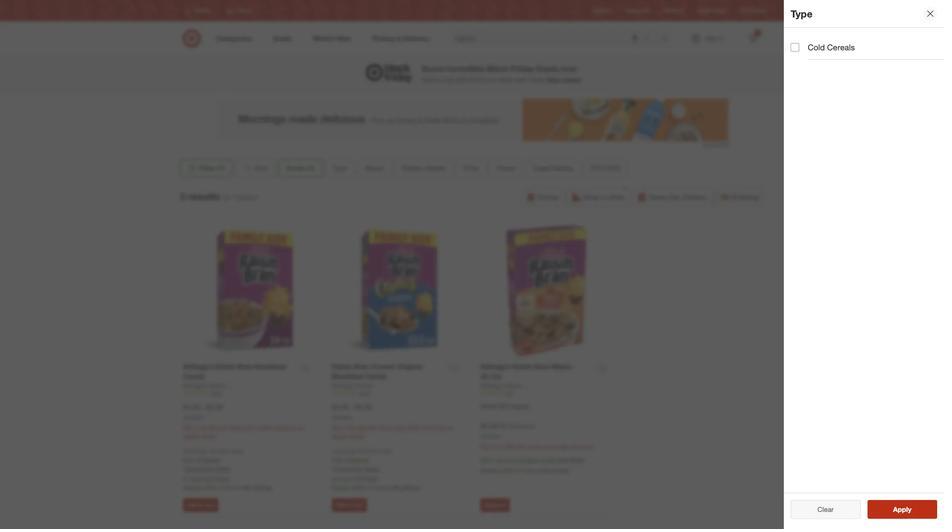 Task type: locate. For each thing, give the bounding box(es) containing it.
new
[[486, 76, 497, 83]]

$4.29 - $5.29 at pinole buy 2 for $9 with same-day order services on select items
[[183, 403, 305, 440], [332, 403, 453, 440]]

1 horizontal spatial add to cart button
[[332, 499, 367, 513]]

day
[[247, 425, 256, 432], [395, 425, 405, 432], [544, 443, 554, 451]]

0 horizontal spatial buy
[[183, 425, 194, 432]]

0 horizontal spatial free
[[183, 457, 195, 464]]

kellogg's raisin bran up 1345
[[183, 382, 240, 390]]

(1) inside button
[[217, 164, 225, 173]]

2 add to cart button from the left
[[332, 499, 367, 513]]

it inside get it as soon as 6pm today with shipt ready within 2 hours with pickup
[[492, 457, 495, 464]]

0 horizontal spatial orders
[[229, 448, 244, 455]]

1 cart from the left
[[204, 503, 214, 509]]

raisin inside the raisin bran crunch original breakfast cereal
[[332, 363, 352, 371]]

hours
[[522, 467, 537, 475], [224, 484, 239, 492], [373, 484, 388, 492]]

bran left crunch
[[354, 363, 369, 371]]

1 horizontal spatial $4.29 - $5.29 at pinole buy 2 for $9 with same-day order services on select items
[[332, 403, 453, 440]]

1 exclusions from the left
[[185, 466, 214, 473]]

advertisement region
[[216, 99, 729, 141]]

1 kellogg's raisin bran from the left
[[183, 382, 240, 390]]

pickup for raisin bran crunch original breakfast cereal
[[402, 484, 420, 492]]

type
[[791, 8, 813, 19], [333, 164, 347, 173]]

$5.29 for breakfast
[[355, 403, 372, 412]]

$5.29 down 1283
[[355, 403, 372, 412]]

kellogg's raisin bran link up 1345
[[183, 382, 240, 390]]

$4.29 - $5.29 at pinole buy 2 for $9 with same-day order services on select items for crunch
[[332, 403, 453, 440]]

deals inside score incredible black friday deals now save on top gifts & find new deals each week. start saving
[[537, 64, 558, 74]]

$4.29
[[183, 403, 200, 412], [332, 403, 348, 412]]

0 vertical spatial it
[[492, 457, 495, 464]]

0 horizontal spatial $5.29
[[206, 403, 223, 412]]

same- down 1345 link
[[230, 425, 247, 432]]

1 horizontal spatial pickup
[[402, 484, 420, 492]]

2 $35 from the left
[[368, 448, 376, 455]]

services inside $5.29 ( $0.24 /ounce ) at pinole buy 2 for $9 with same-day order services
[[571, 443, 594, 451]]

order up today
[[555, 443, 570, 451]]

ships for cereal
[[195, 448, 207, 455]]

apply
[[893, 506, 912, 514]]

day
[[669, 193, 680, 202]]

1 horizontal spatial $5.29
[[355, 403, 372, 412]]

kellogg's raisin bran link for kellogg's raisin bran breakfast cereal
[[183, 382, 240, 390]]

2 apply. from the left
[[364, 466, 380, 473]]

$5.29 left (
[[480, 422, 497, 431]]

bran inside the raisin bran crunch original breakfast cereal
[[354, 363, 369, 371]]

redcard
[[664, 7, 684, 14]]

1 orders from the left
[[229, 448, 244, 455]]

1 vertical spatial type
[[333, 164, 347, 173]]

0 horizontal spatial within
[[202, 484, 218, 492]]

it inside button
[[503, 503, 506, 509]]

add for raisin bran crunch original breakfast cereal
[[336, 503, 345, 509]]

1 horizontal spatial select
[[332, 433, 348, 440]]

same- for cereal
[[230, 425, 247, 432]]

deliver it
[[484, 503, 506, 509]]

price button
[[456, 159, 486, 178]]

0 horizontal spatial on
[[298, 425, 305, 432]]

cart
[[204, 503, 214, 509], [353, 503, 363, 509]]

2 cart from the left
[[353, 503, 363, 509]]

2 horizontal spatial $5.29
[[480, 422, 497, 431]]

1 horizontal spatial orders
[[378, 448, 393, 455]]

1 horizontal spatial on
[[437, 76, 443, 83]]

0 vertical spatial deals
[[537, 64, 558, 74]]

kellogg's inside kellogg's raisin bran breakfast cereal
[[183, 363, 213, 371]]

in for raisin bran crunch original breakfast cereal
[[332, 476, 337, 483]]

0 horizontal spatial $9
[[209, 425, 215, 432]]

1 horizontal spatial it
[[503, 503, 506, 509]]

type up cold cereals option
[[791, 8, 813, 19]]

2 horizontal spatial -
[[574, 363, 576, 371]]

bran left maple
[[535, 363, 550, 371]]

2 exclusions apply. link from the left
[[334, 466, 380, 473]]

0 horizontal spatial add to cart
[[187, 503, 214, 509]]

it for get
[[492, 457, 495, 464]]

0 horizontal spatial exclusions
[[185, 466, 214, 473]]

kellogg's for kellogg's raisin bran breakfast cereal
[[183, 382, 208, 390]]

1 cereal from the left
[[183, 373, 204, 381]]

2 only from the left
[[332, 448, 342, 455]]

day for raisin bran crunch original breakfast cereal
[[395, 425, 405, 432]]

2 select from the left
[[332, 433, 348, 440]]

2 horizontal spatial on
[[446, 425, 453, 432]]

kellogg's down 22.1oz
[[480, 382, 505, 390]]

with
[[217, 425, 228, 432], [366, 425, 377, 432], [514, 443, 525, 451], [209, 448, 218, 455], [357, 448, 367, 455], [558, 457, 569, 464], [538, 467, 549, 475], [241, 484, 252, 492], [390, 484, 401, 492]]

0 vertical spatial type
[[791, 8, 813, 19]]

free for breakfast
[[332, 457, 344, 464]]

it right deliver
[[503, 503, 506, 509]]

0 horizontal spatial deals
[[286, 164, 304, 173]]

stock
[[190, 476, 204, 483], [338, 476, 353, 483]]

1 horizontal spatial shipping
[[345, 457, 368, 464]]

1 horizontal spatial only
[[332, 448, 342, 455]]

registry link
[[593, 7, 612, 14]]

guest rating button
[[526, 159, 580, 178]]

same- up 6pm
[[527, 443, 544, 451]]

top
[[445, 76, 454, 83]]

0 horizontal spatial in
[[183, 476, 188, 483]]

soon
[[505, 457, 518, 464]]

kellogg's raisin bran breakfast cereal image
[[183, 225, 315, 357], [183, 225, 315, 357]]

1 horizontal spatial apply.
[[364, 466, 380, 473]]

2 add to cart from the left
[[336, 503, 363, 509]]

cart for breakfast
[[353, 503, 363, 509]]

add to cart for cereal
[[187, 503, 214, 509]]

1 kellogg's raisin bran link from the left
[[183, 382, 240, 390]]

same day delivery button
[[633, 188, 713, 207]]

add to cart button for breakfast
[[332, 499, 367, 513]]

apply. for cereal
[[215, 466, 231, 473]]

deliver it button
[[480, 499, 510, 513]]

2 kellogg's raisin bran link from the left
[[332, 382, 388, 390]]

add
[[187, 503, 197, 509], [336, 503, 345, 509]]

add to cart button
[[183, 499, 218, 513], [332, 499, 367, 513]]

0 horizontal spatial only ships with $35 orders free shipping * * exclusions apply. in stock at  pinole ready within 2 hours with pickup
[[183, 448, 272, 492]]

1 only ships with $35 orders free shipping * * exclusions apply. in stock at  pinole ready within 2 hours with pickup from the left
[[183, 448, 272, 492]]

0 horizontal spatial ready
[[183, 484, 200, 492]]

0 horizontal spatial kellogg's raisin bran
[[183, 382, 240, 390]]

order inside $5.29 ( $0.24 /ounce ) at pinole buy 2 for $9 with same-day order services
[[555, 443, 570, 451]]

at inside $5.29 ( $0.24 /ounce ) at pinole buy 2 for $9 with same-day order services
[[480, 434, 485, 440]]

for inside $5.29 ( $0.24 /ounce ) at pinole buy 2 for $9 with same-day order services
[[498, 443, 505, 451]]

select
[[183, 433, 199, 440], [332, 433, 348, 440]]

- inside kellogg's raisin bran maple - 22.1oz
[[574, 363, 576, 371]]

2 horizontal spatial kellogg's raisin bran link
[[480, 382, 537, 390]]

ready for kellogg's raisin bran breakfast cereal
[[183, 484, 200, 492]]

0 horizontal spatial to
[[198, 503, 203, 509]]

$9
[[209, 425, 215, 432], [358, 425, 364, 432], [506, 443, 513, 451]]

2 horizontal spatial ready
[[480, 467, 498, 475]]

1 in from the left
[[183, 476, 188, 483]]

deals (1)
[[286, 164, 314, 173]]

breakfast up 1283
[[332, 373, 363, 381]]

shop in store
[[584, 193, 624, 202]]

1 add to cart button from the left
[[183, 499, 218, 513]]

type left brand
[[333, 164, 347, 173]]

1 horizontal spatial $35
[[368, 448, 376, 455]]

1 only from the left
[[183, 448, 194, 455]]

$35
[[219, 448, 228, 455], [368, 448, 376, 455]]

2 add from the left
[[336, 503, 345, 509]]

$4.29 - $5.29 at pinole buy 2 for $9 with same-day order services on select items down 1345 link
[[183, 403, 305, 440]]

1 vertical spatial deals
[[286, 164, 304, 173]]

get
[[480, 457, 490, 464]]

shipt
[[570, 457, 584, 464]]

select for cereal
[[183, 433, 199, 440]]

deals
[[537, 64, 558, 74], [286, 164, 304, 173]]

1 horizontal spatial (1)
[[306, 164, 314, 173]]

add to cart for breakfast
[[336, 503, 363, 509]]

1 horizontal spatial ships
[[344, 448, 356, 455]]

ready
[[480, 467, 498, 475], [183, 484, 200, 492], [332, 484, 349, 492]]

1 horizontal spatial exclusions
[[334, 466, 362, 473]]

0 horizontal spatial -
[[202, 403, 204, 412]]

2 inside $5.29 ( $0.24 /ounce ) at pinole buy 2 for $9 with same-day order services
[[493, 443, 496, 451]]

1 horizontal spatial within
[[350, 484, 366, 492]]

cold
[[808, 42, 825, 52]]

0 horizontal spatial pickup
[[254, 484, 272, 492]]

0 horizontal spatial it
[[492, 457, 495, 464]]

pinole inside $5.29 ( $0.24 /ounce ) at pinole buy 2 for $9 with same-day order services
[[486, 434, 500, 440]]

kellogg's up 1345
[[183, 363, 213, 371]]

$9 down 1283
[[358, 425, 364, 432]]

ready inside get it as soon as 6pm today with shipt ready within 2 hours with pickup
[[480, 467, 498, 475]]

day down the 1283 link
[[395, 425, 405, 432]]

order down the 1283 link
[[407, 425, 421, 432]]

ad
[[644, 7, 650, 14]]

(1) right filter
[[217, 164, 225, 173]]

stores
[[751, 7, 766, 14]]

crunch
[[371, 363, 395, 371]]

3
[[180, 190, 185, 202]]

1 horizontal spatial same-
[[378, 425, 395, 432]]

$5.29
[[206, 403, 223, 412], [355, 403, 372, 412], [480, 422, 497, 431]]

1 horizontal spatial $4.29
[[332, 403, 348, 412]]

1 free from the left
[[183, 457, 195, 464]]

1 horizontal spatial type
[[791, 8, 813, 19]]

buy for cereal
[[183, 425, 194, 432]]

(1) for filter (1)
[[217, 164, 225, 173]]

1 horizontal spatial $9
[[358, 425, 364, 432]]

$5.29 down 1345
[[206, 403, 223, 412]]

pinole
[[189, 415, 203, 421], [338, 415, 352, 421], [486, 434, 500, 440], [213, 476, 229, 483], [361, 476, 378, 483]]

1 exclusions apply. link from the left
[[185, 466, 231, 473]]

1 (1) from the left
[[217, 164, 225, 173]]

dietary needs
[[401, 164, 445, 173]]

clear
[[818, 506, 834, 514]]

1 shipping from the left
[[197, 457, 219, 464]]

0 horizontal spatial items
[[201, 433, 215, 440]]

2 ships from the left
[[344, 448, 356, 455]]

bran down the raisin bran crunch original breakfast cereal
[[376, 382, 388, 390]]

0 horizontal spatial $4.29
[[183, 403, 200, 412]]

0 horizontal spatial cart
[[204, 503, 214, 509]]

0 vertical spatial breakfast
[[255, 363, 286, 371]]

day inside $5.29 ( $0.24 /ounce ) at pinole buy 2 for $9 with same-day order services
[[544, 443, 554, 451]]

$4.29 - $5.29 at pinole buy 2 for $9 with same-day order services on select items down the 1283 link
[[332, 403, 453, 440]]

1 horizontal spatial deals
[[537, 64, 558, 74]]

order for raisin bran crunch original breakfast cereal
[[407, 425, 421, 432]]

kellogg's raisin bran
[[183, 382, 240, 390], [332, 382, 388, 390], [480, 382, 537, 390]]

3 kellogg's raisin bran link from the left
[[480, 382, 537, 390]]

each
[[515, 76, 528, 83]]

raisin bran crunch original breakfast cereal link
[[332, 362, 444, 382]]

order down 1345 link
[[258, 425, 272, 432]]

as left 6pm
[[519, 457, 526, 464]]

0 horizontal spatial add to cart button
[[183, 499, 218, 513]]

clear button
[[791, 501, 861, 520]]

0 horizontal spatial type
[[333, 164, 347, 173]]

shipping
[[197, 457, 219, 464], [345, 457, 368, 464]]

0 horizontal spatial (1)
[[217, 164, 225, 173]]

2 (1) from the left
[[306, 164, 314, 173]]

1 $4.29 - $5.29 at pinole buy 2 for $9 with same-day order services on select items from the left
[[183, 403, 305, 440]]

kellogg's down kellogg's raisin bran breakfast cereal
[[183, 382, 208, 390]]

1 horizontal spatial hours
[[373, 484, 388, 492]]

it right get
[[492, 457, 495, 464]]

hours for raisin bran crunch original breakfast cereal
[[373, 484, 388, 492]]

same- inside $5.29 ( $0.24 /ounce ) at pinole buy 2 for $9 with same-day order services
[[527, 443, 544, 451]]

deals up start
[[537, 64, 558, 74]]

services for kellogg's raisin bran breakfast cereal
[[274, 425, 296, 432]]

snap ebt eligible
[[480, 403, 530, 411]]

day up today
[[544, 443, 554, 451]]

bran inside kellogg's raisin bran maple - 22.1oz
[[535, 363, 550, 371]]

as left the 'soon'
[[497, 457, 503, 464]]

1 horizontal spatial free
[[332, 457, 344, 464]]

at
[[183, 415, 187, 421], [332, 415, 336, 421], [480, 434, 485, 440], [206, 476, 211, 483], [355, 476, 360, 483]]

it
[[492, 457, 495, 464], [503, 503, 506, 509]]

saving
[[563, 76, 581, 83]]

1 horizontal spatial day
[[395, 425, 405, 432]]

59
[[507, 391, 513, 397]]

0 horizontal spatial stock
[[190, 476, 204, 483]]

$35 for breakfast
[[368, 448, 376, 455]]

0 horizontal spatial shipping
[[197, 457, 219, 464]]

2 inside get it as soon as 6pm today with shipt ready within 2 hours with pickup
[[517, 467, 520, 475]]

2 horizontal spatial hours
[[522, 467, 537, 475]]

bran
[[237, 363, 253, 371], [354, 363, 369, 371], [535, 363, 550, 371], [227, 382, 240, 390], [376, 382, 388, 390], [525, 382, 537, 390]]

stock for breakfast
[[338, 476, 353, 483]]

1 stock from the left
[[190, 476, 204, 483]]

1 horizontal spatial add
[[336, 503, 345, 509]]

2
[[195, 425, 199, 432], [344, 425, 347, 432], [493, 443, 496, 451], [517, 467, 520, 475], [219, 484, 223, 492], [368, 484, 371, 492]]

2 kellogg's raisin bran from the left
[[332, 382, 388, 390]]

$5.29 ( $0.24 /ounce ) at pinole buy 2 for $9 with same-day order services
[[480, 422, 594, 451]]

1 horizontal spatial cereal
[[365, 373, 386, 381]]

day down 1345 link
[[247, 425, 256, 432]]

same- down the 1283 link
[[378, 425, 395, 432]]

1 horizontal spatial order
[[407, 425, 421, 432]]

$9 for breakfast
[[358, 425, 364, 432]]

(1) for deals (1)
[[306, 164, 314, 173]]

0 horizontal spatial $35
[[219, 448, 228, 455]]

1 horizontal spatial -
[[350, 403, 353, 412]]

2 stock from the left
[[338, 476, 353, 483]]

2 horizontal spatial day
[[544, 443, 554, 451]]

$9 down 1345
[[209, 425, 215, 432]]

1 horizontal spatial cart
[[353, 503, 363, 509]]

cold cereals
[[808, 42, 855, 52]]

deals right sort
[[286, 164, 304, 173]]

1 horizontal spatial add to cart
[[336, 503, 363, 509]]

kellogg's raisin bran breakfast cereal
[[183, 363, 286, 381]]

1 horizontal spatial buy
[[332, 425, 342, 432]]

2 free from the left
[[332, 457, 344, 464]]

free for cereal
[[183, 457, 195, 464]]

2 $4.29 - $5.29 at pinole buy 2 for $9 with same-day order services on select items from the left
[[332, 403, 453, 440]]

ready for raisin bran crunch original breakfast cereal
[[332, 484, 349, 492]]

2 horizontal spatial services
[[571, 443, 594, 451]]

2 items from the left
[[349, 433, 364, 440]]

2 horizontal spatial within
[[499, 467, 515, 475]]

)
[[534, 423, 535, 430]]

kellogg's raisin bran link up 59
[[480, 382, 537, 390]]

1 select from the left
[[183, 433, 199, 440]]

orders for breakfast
[[378, 448, 393, 455]]

kellogg's raisin bran for raisin bran crunch original breakfast cereal
[[332, 382, 388, 390]]

0 horizontal spatial order
[[258, 425, 272, 432]]

breakfast up 1345 link
[[255, 363, 286, 371]]

kellogg's raisin bran for kellogg's raisin bran breakfast cereal
[[183, 382, 240, 390]]

1 horizontal spatial kellogg's raisin bran
[[332, 382, 388, 390]]

apply. for breakfast
[[364, 466, 380, 473]]

shipping
[[732, 193, 759, 202]]

0 horizontal spatial same-
[[230, 425, 247, 432]]

1 vertical spatial breakfast
[[332, 373, 363, 381]]

0 horizontal spatial apply.
[[215, 466, 231, 473]]

buy for breakfast
[[332, 425, 342, 432]]

1 to from the left
[[198, 503, 203, 509]]

order for kellogg's raisin bran breakfast cereal
[[258, 425, 272, 432]]

1 horizontal spatial items
[[349, 433, 364, 440]]

2 shipping from the left
[[345, 457, 368, 464]]

0 horizontal spatial add
[[187, 503, 197, 509]]

within
[[499, 467, 515, 475], [202, 484, 218, 492], [350, 484, 366, 492]]

2 only ships with $35 orders free shipping * * exclusions apply. in stock at  pinole ready within 2 hours with pickup from the left
[[332, 448, 420, 492]]

1 horizontal spatial only ships with $35 orders free shipping * * exclusions apply. in stock at  pinole ready within 2 hours with pickup
[[332, 448, 420, 492]]

on for kellogg's raisin bran breakfast cereal
[[298, 425, 305, 432]]

0 horizontal spatial breakfast
[[255, 363, 286, 371]]

0 horizontal spatial exclusions apply. link
[[185, 466, 231, 473]]

2 horizontal spatial order
[[555, 443, 570, 451]]

1 horizontal spatial stock
[[338, 476, 353, 483]]

2 horizontal spatial pickup
[[551, 467, 569, 475]]

0 horizontal spatial as
[[497, 457, 503, 464]]

weekly
[[626, 7, 642, 14]]

ships
[[195, 448, 207, 455], [344, 448, 356, 455]]

2 horizontal spatial same-
[[527, 443, 544, 451]]

2 exclusions from the left
[[334, 466, 362, 473]]

exclusions
[[185, 466, 214, 473], [334, 466, 362, 473]]

1 horizontal spatial in
[[332, 476, 337, 483]]

1
[[757, 30, 759, 35]]

raisin
[[215, 363, 235, 371], [332, 363, 352, 371], [513, 363, 533, 371], [209, 382, 225, 390], [358, 382, 374, 390], [507, 382, 523, 390]]

1 apply. from the left
[[215, 466, 231, 473]]

1 horizontal spatial services
[[423, 425, 445, 432]]

day for kellogg's raisin bran breakfast cereal
[[247, 425, 256, 432]]

weekly ad link
[[626, 7, 650, 14]]

$9 up the 'soon'
[[506, 443, 513, 451]]

hours inside get it as soon as 6pm today with shipt ready within 2 hours with pickup
[[522, 467, 537, 475]]

type inside button
[[333, 164, 347, 173]]

kellogg's up 22.1oz
[[480, 363, 511, 371]]

kellogg's raisin bran link up 1283
[[332, 382, 388, 390]]

1 $4.29 from the left
[[183, 403, 200, 412]]

find
[[474, 76, 484, 83]]

raisin inside kellogg's raisin bran breakfast cereal
[[215, 363, 235, 371]]

kellogg's raisin bran up 59
[[480, 382, 537, 390]]

$35 for cereal
[[219, 448, 228, 455]]

buy inside $5.29 ( $0.24 /ounce ) at pinole buy 2 for $9 with same-day order services
[[480, 443, 491, 451]]

2 orders from the left
[[378, 448, 393, 455]]

items for breakfast
[[349, 433, 364, 440]]

1 horizontal spatial kellogg's raisin bran link
[[332, 382, 388, 390]]

$5.29 inside $5.29 ( $0.24 /ounce ) at pinole buy 2 for $9 with same-day order services
[[480, 422, 497, 431]]

free
[[183, 457, 195, 464], [332, 457, 344, 464]]

0 horizontal spatial only
[[183, 448, 194, 455]]

1 horizontal spatial as
[[519, 457, 526, 464]]

0 horizontal spatial kellogg's raisin bran link
[[183, 382, 240, 390]]

bran up 1345 link
[[237, 363, 253, 371]]

stock for cereal
[[190, 476, 204, 483]]

kellogg's down the raisin bran crunch original breakfast cereal
[[332, 382, 356, 390]]

services
[[274, 425, 296, 432], [423, 425, 445, 432], [571, 443, 594, 451]]

on for raisin bran crunch original breakfast cereal
[[446, 425, 453, 432]]

0 horizontal spatial day
[[247, 425, 256, 432]]

kellogg's raisin bran maple - 22.1oz image
[[480, 225, 613, 357], [480, 225, 613, 357]]

weekly ad
[[626, 7, 650, 14]]

raisin bran crunch original breakfast cereal image
[[332, 225, 464, 357], [332, 225, 464, 357]]

1 ships from the left
[[195, 448, 207, 455]]

type inside dialog
[[791, 8, 813, 19]]

1 add from the left
[[187, 503, 197, 509]]

only for raisin bran crunch original breakfast cereal
[[332, 448, 342, 455]]

1 horizontal spatial ready
[[332, 484, 349, 492]]

kellogg's raisin bran up 1283
[[332, 382, 388, 390]]

2 cereal from the left
[[365, 373, 386, 381]]

- for raisin bran crunch original breakfast cereal
[[350, 403, 353, 412]]

0 horizontal spatial cereal
[[183, 373, 204, 381]]

in for kellogg's raisin bran breakfast cereal
[[183, 476, 188, 483]]

1 add to cart from the left
[[187, 503, 214, 509]]

now
[[561, 64, 577, 74]]

2 $4.29 from the left
[[332, 403, 348, 412]]

0 horizontal spatial $4.29 - $5.29 at pinole buy 2 for $9 with same-day order services on select items
[[183, 403, 305, 440]]

bran down kellogg's raisin bran breakfast cereal
[[227, 382, 240, 390]]

only ships with $35 orders free shipping * * exclusions apply. in stock at  pinole ready within 2 hours with pickup for breakfast
[[332, 448, 420, 492]]

2 in from the left
[[332, 476, 337, 483]]

0 horizontal spatial ships
[[195, 448, 207, 455]]

1 horizontal spatial breakfast
[[332, 373, 363, 381]]

1 items from the left
[[201, 433, 215, 440]]

3 kellogg's raisin bran from the left
[[480, 382, 537, 390]]

1 $35 from the left
[[219, 448, 228, 455]]

2 to from the left
[[347, 503, 352, 509]]

only ships with $35 orders free shipping * * exclusions apply. in stock at  pinole ready within 2 hours with pickup for cereal
[[183, 448, 272, 492]]

(1) left the type button
[[306, 164, 314, 173]]



Task type: describe. For each thing, give the bounding box(es) containing it.
week.
[[529, 76, 545, 83]]

hours for kellogg's raisin bran breakfast cereal
[[224, 484, 239, 492]]

$9 inside $5.29 ( $0.24 /ounce ) at pinole buy 2 for $9 with same-day order services
[[506, 443, 513, 451]]

kellogg's raisin bran for kellogg's raisin bran maple - 22.1oz
[[480, 382, 537, 390]]

get it as soon as 6pm today with shipt ready within 2 hours with pickup
[[480, 457, 584, 475]]

flavor button
[[489, 159, 522, 178]]

kellogg's for raisin bran crunch original breakfast cereal
[[332, 382, 356, 390]]

target circle
[[698, 7, 726, 14]]

cereals
[[827, 42, 855, 52]]

brand
[[365, 164, 383, 173]]

22.1oz
[[480, 373, 501, 381]]

&
[[469, 76, 473, 83]]

find stores
[[740, 7, 766, 14]]

kellogg's raisin bran link for kellogg's raisin bran maple - 22.1oz
[[480, 382, 537, 390]]

deals
[[499, 76, 513, 83]]

exclusions for cereal
[[185, 466, 214, 473]]

friday
[[511, 64, 534, 74]]

today
[[541, 457, 556, 464]]

exclusions for breakfast
[[334, 466, 362, 473]]

kellogg's raisin bran breakfast cereal link
[[183, 362, 295, 382]]

black
[[487, 64, 509, 74]]

1283 link
[[332, 390, 464, 398]]

sort button
[[235, 159, 275, 178]]

orders for cereal
[[229, 448, 244, 455]]

exclusions apply. link for cereal
[[185, 466, 231, 473]]

target
[[698, 7, 712, 14]]

shipping button
[[716, 188, 764, 207]]

add for kellogg's raisin bran breakfast cereal
[[187, 503, 197, 509]]

original
[[397, 363, 423, 371]]

filter (1)
[[199, 164, 225, 173]]

bran inside kellogg's raisin bran breakfast cereal
[[237, 363, 253, 371]]

"raisins"
[[233, 193, 258, 202]]

$0.24
[[500, 423, 515, 430]]

same day delivery
[[649, 193, 707, 202]]

kellogg's inside kellogg's raisin bran maple - 22.1oz
[[480, 363, 511, 371]]

raisin bran crunch original breakfast cereal
[[332, 363, 423, 381]]

items for cereal
[[201, 433, 215, 440]]

results
[[188, 190, 220, 202]]

gifts
[[456, 76, 467, 83]]

target circle link
[[698, 7, 726, 14]]

- for kellogg's raisin bran breakfast cereal
[[202, 403, 204, 412]]

search
[[657, 35, 678, 43]]

store
[[609, 193, 624, 202]]

redcard link
[[664, 7, 684, 14]]

1 as from the left
[[497, 457, 503, 464]]

bran down kellogg's raisin bran maple - 22.1oz at the right of page
[[525, 382, 537, 390]]

to for breakfast
[[347, 503, 352, 509]]

sort
[[254, 164, 268, 173]]

1 link
[[744, 29, 763, 48]]

$4.29 - $5.29 at pinole buy 2 for $9 with same-day order services on select items for bran
[[183, 403, 305, 440]]

1283
[[358, 391, 370, 397]]

score
[[422, 64, 444, 74]]

$4.29 for raisin bran crunch original breakfast cereal
[[332, 403, 348, 412]]

same- for breakfast
[[378, 425, 395, 432]]

snap
[[480, 403, 496, 411]]

for inside 3 results for "raisins"
[[223, 193, 231, 202]]

price
[[463, 164, 479, 173]]

pickup button
[[522, 188, 564, 207]]

$9 for cereal
[[209, 425, 215, 432]]

3 results for "raisins"
[[180, 190, 258, 202]]

within inside get it as soon as 6pm today with shipt ready within 2 hours with pickup
[[499, 467, 515, 475]]

sponsored
[[703, 142, 729, 148]]

save
[[422, 76, 435, 83]]

cart for cereal
[[204, 503, 214, 509]]

rating
[[553, 164, 573, 173]]

score incredible black friday deals now save on top gifts & find new deals each week. start saving
[[422, 64, 581, 83]]

kellogg's raisin bran link for raisin bran crunch original breakfast cereal
[[332, 382, 388, 390]]

delivery
[[682, 193, 707, 202]]

type button
[[325, 159, 354, 178]]

59 link
[[480, 390, 613, 398]]

filter
[[199, 164, 215, 173]]

brand button
[[358, 159, 391, 178]]

dietary needs button
[[394, 159, 452, 178]]

circle
[[713, 7, 726, 14]]

start
[[547, 76, 561, 83]]

6pm
[[527, 457, 539, 464]]

fpo/apo button
[[584, 159, 628, 178]]

ebt
[[498, 403, 509, 411]]

ships for breakfast
[[344, 448, 356, 455]]

to for cereal
[[198, 503, 203, 509]]

filter (1) button
[[180, 159, 232, 178]]

on inside score incredible black friday deals now save on top gifts & find new deals each week. start saving
[[437, 76, 443, 83]]

search button
[[657, 29, 678, 50]]

cereal inside the raisin bran crunch original breakfast cereal
[[365, 373, 386, 381]]

within for kellogg's raisin bran breakfast cereal
[[202, 484, 218, 492]]

pickup
[[538, 193, 559, 202]]

shop
[[584, 193, 600, 202]]

find
[[740, 7, 750, 14]]

same
[[649, 193, 667, 202]]

kellogg's for kellogg's raisin bran maple - 22.1oz
[[480, 382, 505, 390]]

guest rating
[[533, 164, 573, 173]]

shop in store button
[[568, 188, 630, 207]]

1345 link
[[183, 390, 315, 398]]

with inside $5.29 ( $0.24 /ounce ) at pinole buy 2 for $9 with same-day order services
[[514, 443, 525, 451]]

registry
[[593, 7, 612, 14]]

flavor
[[497, 164, 515, 173]]

breakfast inside kellogg's raisin bran breakfast cereal
[[255, 363, 286, 371]]

add to cart button for cereal
[[183, 499, 218, 513]]

find stores link
[[740, 7, 766, 14]]

fpo/apo
[[591, 164, 621, 173]]

exclusions apply. link for breakfast
[[334, 466, 380, 473]]

raisin inside kellogg's raisin bran maple - 22.1oz
[[513, 363, 533, 371]]

pickup for kellogg's raisin bran breakfast cereal
[[254, 484, 272, 492]]

within for raisin bran crunch original breakfast cereal
[[350, 484, 366, 492]]

/ounce
[[515, 423, 534, 430]]

in
[[602, 193, 607, 202]]

it for deliver
[[503, 503, 506, 509]]

breakfast inside the raisin bran crunch original breakfast cereal
[[332, 373, 363, 381]]

pickup inside get it as soon as 6pm today with shipt ready within 2 hours with pickup
[[551, 467, 569, 475]]

$5.29 for cereal
[[206, 403, 223, 412]]

type dialog
[[784, 0, 944, 530]]

services for raisin bran crunch original breakfast cereal
[[423, 425, 445, 432]]

Cold Cereals checkbox
[[791, 43, 799, 52]]

kellogg's raisin bran maple - 22.1oz link
[[480, 362, 592, 382]]

shipping for breakfast
[[345, 457, 368, 464]]

maple
[[552, 363, 572, 371]]

shipping for cereal
[[197, 457, 219, 464]]

apply button
[[868, 501, 937, 520]]

$4.29 for kellogg's raisin bran breakfast cereal
[[183, 403, 200, 412]]

cereal inside kellogg's raisin bran breakfast cereal
[[183, 373, 204, 381]]

What can we help you find? suggestions appear below search field
[[450, 29, 663, 48]]

2 as from the left
[[519, 457, 526, 464]]

(
[[499, 423, 500, 430]]

incredible
[[447, 64, 485, 74]]

only for kellogg's raisin bran breakfast cereal
[[183, 448, 194, 455]]

needs
[[425, 164, 445, 173]]

select for breakfast
[[332, 433, 348, 440]]

eligible
[[511, 403, 530, 411]]



Task type: vqa. For each thing, say whether or not it's contained in the screenshot.
Kellogg's Raisin Bran Maple - 22.1oz image
yes



